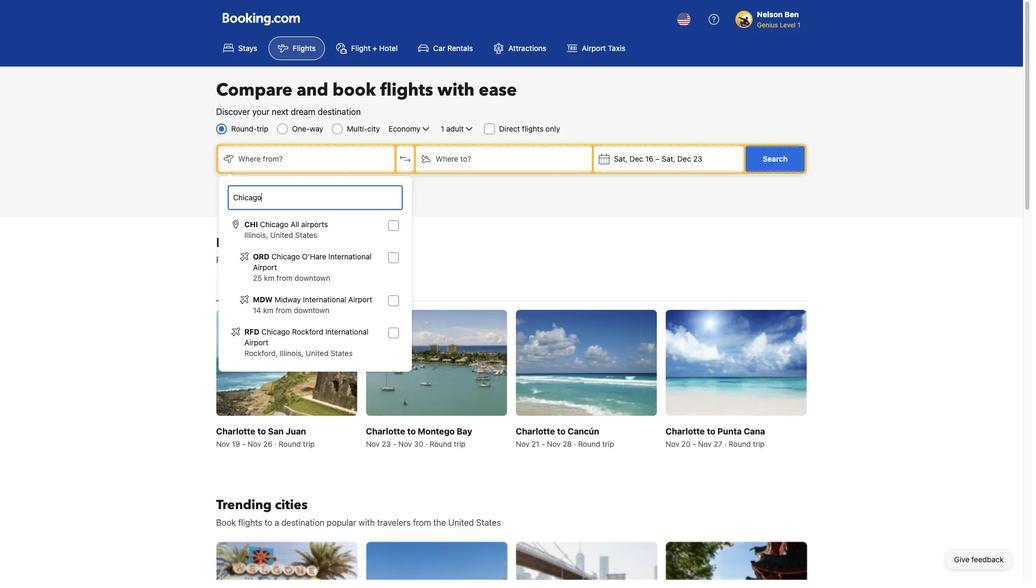Task type: describe. For each thing, give the bounding box(es) containing it.
adult
[[447, 124, 464, 133]]

dream
[[291, 107, 316, 117]]

· for charlotte to san juan
[[275, 439, 277, 448]]

trip for charlotte to punta cana
[[753, 439, 765, 448]]

international
[[325, 255, 373, 265]]

charlotte to cancún nov 21 - nov 28 · round trip
[[516, 426, 614, 448]]

to for montego
[[407, 426, 416, 436]]

from?
[[263, 154, 283, 163]]

travelers
[[377, 517, 411, 528]]

sat, dec 16 – sat, dec 23
[[614, 154, 703, 163]]

stays link
[[214, 37, 266, 60]]

cancún
[[568, 426, 600, 436]]

charlotte to montego bay nov 23 - nov 30 · round trip
[[366, 426, 473, 448]]

search button
[[746, 146, 805, 172]]

montego
[[418, 426, 455, 436]]

7 nov from the left
[[666, 439, 680, 448]]

destination inside trending cities book flights to a destination popular with travelers from the united states
[[282, 517, 325, 528]]

chicago inside chi chicago all airports illinois, united states
[[260, 220, 289, 229]]

bay
[[457, 426, 473, 436]]

Airport or city text field
[[232, 192, 399, 204]]

where to?
[[436, 154, 471, 163]]

rfd
[[244, 327, 260, 336]]

trip inside charlotte to cancún nov 21 - nov 28 · round trip
[[603, 439, 614, 448]]

only
[[546, 124, 560, 133]]

direct
[[499, 124, 520, 133]]

from inside trending cities book flights to a destination popular with travelers from the united states
[[413, 517, 431, 528]]

flight + hotel
[[351, 44, 398, 53]]

popular
[[216, 234, 265, 252]]

1 horizontal spatial states
[[331, 349, 353, 358]]

charlotte to punta cana nov 20 - nov 27 · round trip
[[666, 426, 766, 448]]

and inside compare and book flights with ease discover your next dream destination
[[297, 78, 329, 102]]

domestic
[[270, 255, 306, 265]]

flights up domestic
[[268, 234, 308, 252]]

- for charlotte to san juan
[[242, 439, 246, 448]]

3 nov from the left
[[366, 439, 380, 448]]

mdw midway international airport 14 km from downtown
[[253, 295, 372, 315]]

1 adult button
[[440, 123, 476, 135]]

illinois, inside chi chicago all airports illinois, united states
[[244, 231, 268, 240]]

near
[[311, 234, 339, 252]]

international for rockford
[[325, 327, 369, 336]]

rockford,
[[244, 349, 278, 358]]

1 nov from the left
[[216, 439, 230, 448]]

1 vertical spatial illinois,
[[280, 349, 304, 358]]

airport taxis link
[[558, 37, 635, 60]]

6 nov from the left
[[547, 439, 561, 448]]

where from?
[[238, 154, 283, 163]]

domestic button
[[277, 273, 327, 301]]

flight
[[351, 44, 371, 53]]

give feedback button
[[946, 550, 1013, 570]]

ease
[[479, 78, 517, 102]]

the
[[434, 517, 446, 528]]

trip for charlotte to san juan
[[303, 439, 315, 448]]

round-trip
[[231, 124, 269, 133]]

car rentals link
[[409, 37, 482, 60]]

to?
[[461, 154, 471, 163]]

28
[[563, 439, 572, 448]]

multi-city
[[347, 124, 380, 133]]

flight + hotel link
[[327, 37, 407, 60]]

and inside popular flights near you find deals on domestic and international flights
[[308, 255, 323, 265]]

airports
[[301, 220, 328, 229]]

car rentals
[[433, 44, 473, 53]]

chi
[[244, 220, 258, 229]]

rentals
[[448, 44, 473, 53]]

book
[[333, 78, 376, 102]]

juan
[[286, 426, 306, 436]]

way
[[310, 124, 323, 133]]

punta
[[718, 426, 742, 436]]

charlotte to san juan nov 19 - nov 26 · round trip
[[216, 426, 315, 448]]

press enter to select airport, and then press spacebar to add another airport element
[[227, 215, 404, 363]]

destination inside compare and book flights with ease discover your next dream destination
[[318, 107, 361, 117]]

· for charlotte to punta cana
[[725, 439, 727, 448]]

0 vertical spatial km
[[264, 274, 275, 283]]

23 inside sat, dec 16 – sat, dec 23 popup button
[[694, 154, 703, 163]]

a
[[275, 517, 279, 528]]

rockford, illinois, united states
[[244, 349, 353, 358]]

charlotte to montego bay image
[[366, 310, 508, 416]]

to for cancún
[[557, 426, 566, 436]]

from inside mdw midway international airport 14 km from downtown
[[276, 306, 292, 315]]

charlotte for charlotte to montego bay
[[366, 426, 405, 436]]

deals
[[235, 255, 256, 265]]

car
[[433, 44, 446, 53]]

round inside charlotte to cancún nov 21 - nov 28 · round trip
[[578, 439, 601, 448]]

1 dec from the left
[[630, 154, 644, 163]]

chi chicago all airports illinois, united states
[[244, 220, 328, 240]]

round for charlotte to san juan
[[279, 439, 301, 448]]

one-way
[[292, 124, 323, 133]]

charlotte for charlotte to punta cana
[[666, 426, 705, 436]]

cana
[[744, 426, 766, 436]]

san
[[268, 426, 284, 436]]

flights
[[293, 44, 316, 53]]

stays
[[238, 44, 257, 53]]

nelson
[[757, 10, 783, 19]]

popular
[[327, 517, 357, 528]]

1 vertical spatial united
[[306, 349, 329, 358]]

26
[[263, 439, 273, 448]]

4 nov from the left
[[399, 439, 412, 448]]

charlotte for charlotte to cancún
[[516, 426, 555, 436]]

compare and book flights with ease discover your next dream destination
[[216, 78, 517, 117]]

16
[[646, 154, 654, 163]]

international button
[[216, 273, 277, 301]]



Task type: locate. For each thing, give the bounding box(es) containing it.
2 - from the left
[[393, 439, 397, 448]]

where from? button
[[218, 146, 395, 172]]

charlotte to punta cana image
[[666, 310, 807, 416]]

chicago for rfd
[[262, 327, 290, 336]]

where left from?
[[238, 154, 261, 163]]

states inside trending cities book flights to a destination popular with travelers from the united states
[[476, 517, 501, 528]]

· for charlotte to montego bay
[[426, 439, 428, 448]]

charlotte inside charlotte to san juan nov 19 - nov 26 · round trip
[[216, 426, 256, 436]]

charlotte to san juan image
[[216, 310, 358, 416]]

1 vertical spatial destination
[[282, 517, 325, 528]]

1 adult
[[441, 124, 464, 133]]

airport inside chicago o'hare international airport
[[253, 263, 277, 272]]

chicago inside chicago rockford international airport
[[262, 327, 290, 336]]

27
[[714, 439, 723, 448]]

2 horizontal spatial united
[[448, 517, 474, 528]]

from left the
[[413, 517, 431, 528]]

20
[[682, 439, 691, 448]]

1 horizontal spatial united
[[306, 349, 329, 358]]

1 horizontal spatial 1
[[798, 21, 801, 28]]

3 round from the left
[[578, 439, 601, 448]]

your
[[252, 107, 270, 117]]

1 horizontal spatial with
[[438, 78, 475, 102]]

0 vertical spatial with
[[438, 78, 475, 102]]

level
[[780, 21, 796, 28]]

to inside trending cities book flights to a destination popular with travelers from the united states
[[265, 517, 272, 528]]

round
[[279, 439, 301, 448], [430, 439, 452, 448], [578, 439, 601, 448], [729, 439, 751, 448]]

economy
[[389, 124, 421, 133]]

chicago o'hare international airport
[[253, 252, 372, 272]]

search
[[763, 154, 788, 163]]

to inside charlotte to punta cana nov 20 - nov 27 · round trip
[[707, 426, 716, 436]]

charlotte left montego at the left of page
[[366, 426, 405, 436]]

tab list containing international
[[216, 273, 807, 302]]

charlotte
[[216, 426, 256, 436], [366, 426, 405, 436], [516, 426, 555, 436], [666, 426, 705, 436]]

1 sat, from the left
[[614, 154, 628, 163]]

· right 27 at bottom right
[[725, 439, 727, 448]]

1 charlotte from the left
[[216, 426, 256, 436]]

0 horizontal spatial dec
[[630, 154, 644, 163]]

international for o'hare
[[329, 252, 372, 261]]

airport for chicago o'hare international airport
[[253, 263, 277, 272]]

book
[[216, 517, 236, 528]]

2 · from the left
[[426, 439, 428, 448]]

4 · from the left
[[725, 439, 727, 448]]

0 horizontal spatial sat,
[[614, 154, 628, 163]]

airport down rfd at the left bottom
[[244, 338, 268, 347]]

· inside charlotte to cancún nov 21 - nov 28 · round trip
[[574, 439, 576, 448]]

international for midway
[[303, 295, 346, 304]]

feedback
[[972, 555, 1004, 564]]

rockford
[[292, 327, 323, 336]]

and
[[297, 78, 329, 102], [308, 255, 323, 265]]

trip down cana
[[753, 439, 765, 448]]

round down punta
[[729, 439, 751, 448]]

trip down juan
[[303, 439, 315, 448]]

1 vertical spatial states
[[331, 349, 353, 358]]

- right the 19
[[242, 439, 246, 448]]

o'hare
[[302, 252, 327, 261]]

2 sat, from the left
[[662, 154, 676, 163]]

- right 21
[[542, 439, 545, 448]]

0 horizontal spatial with
[[359, 517, 375, 528]]

international inside chicago rockford international airport
[[325, 327, 369, 336]]

trip for charlotte to montego bay
[[454, 439, 466, 448]]

21
[[532, 439, 540, 448]]

1 inside dropdown button
[[441, 124, 444, 133]]

1 horizontal spatial illinois,
[[280, 349, 304, 358]]

where for where to?
[[436, 154, 459, 163]]

0 horizontal spatial states
[[295, 231, 317, 240]]

0 vertical spatial 23
[[694, 154, 703, 163]]

international inside chicago o'hare international airport
[[329, 252, 372, 261]]

states inside chi chicago all airports illinois, united states
[[295, 231, 317, 240]]

states down chicago rockford international airport
[[331, 349, 353, 358]]

trip inside charlotte to san juan nov 19 - nov 26 · round trip
[[303, 439, 315, 448]]

0 vertical spatial states
[[295, 231, 317, 240]]

illinois,
[[244, 231, 268, 240], [280, 349, 304, 358]]

km right 14
[[263, 306, 274, 315]]

round inside charlotte to san juan nov 19 - nov 26 · round trip
[[279, 439, 301, 448]]

downtown up rockford
[[294, 306, 330, 315]]

dec
[[630, 154, 644, 163], [678, 154, 692, 163]]

next
[[272, 107, 289, 117]]

to up 30
[[407, 426, 416, 436]]

give
[[955, 555, 970, 564]]

chicago right rfd at the left bottom
[[262, 327, 290, 336]]

0 vertical spatial from
[[277, 274, 293, 283]]

charlotte up 21
[[516, 426, 555, 436]]

midway
[[275, 295, 301, 304]]

· inside the charlotte to montego bay nov 23 - nov 30 · round trip
[[426, 439, 428, 448]]

- for charlotte to punta cana
[[693, 439, 696, 448]]

· right 30
[[426, 439, 428, 448]]

25 km from downtown
[[253, 274, 331, 283]]

sat, dec 16 – sat, dec 23 button
[[594, 146, 744, 172]]

with up adult at top left
[[438, 78, 475, 102]]

states
[[295, 231, 317, 240], [331, 349, 353, 358], [476, 517, 501, 528]]

nelson ben genius level 1
[[757, 10, 801, 28]]

· right 28
[[574, 439, 576, 448]]

round down cancún
[[578, 439, 601, 448]]

states down airports on the top left of the page
[[295, 231, 317, 240]]

5 nov from the left
[[516, 439, 530, 448]]

0 vertical spatial illinois,
[[244, 231, 268, 240]]

1 vertical spatial km
[[263, 306, 274, 315]]

1 vertical spatial chicago
[[272, 252, 300, 261]]

international up mdw
[[225, 282, 268, 291]]

round down juan
[[279, 439, 301, 448]]

dec right –
[[678, 154, 692, 163]]

23
[[694, 154, 703, 163], [382, 439, 391, 448]]

flights link
[[269, 37, 325, 60]]

–
[[656, 154, 660, 163]]

with inside compare and book flights with ease discover your next dream destination
[[438, 78, 475, 102]]

2 vertical spatial from
[[413, 517, 431, 528]]

with inside trending cities book flights to a destination popular with travelers from the united states
[[359, 517, 375, 528]]

-
[[242, 439, 246, 448], [393, 439, 397, 448], [542, 439, 545, 448], [693, 439, 696, 448]]

- inside the charlotte to montego bay nov 23 - nov 30 · round trip
[[393, 439, 397, 448]]

international down domestic
[[303, 295, 346, 304]]

- inside charlotte to san juan nov 19 - nov 26 · round trip
[[242, 439, 246, 448]]

1 · from the left
[[275, 439, 277, 448]]

1 vertical spatial from
[[276, 306, 292, 315]]

- left 30
[[393, 439, 397, 448]]

trip down your
[[257, 124, 269, 133]]

united inside trending cities book flights to a destination popular with travelers from the united states
[[448, 517, 474, 528]]

and down near
[[308, 255, 323, 265]]

flights left only
[[522, 124, 544, 133]]

chicago for ord
[[272, 252, 300, 261]]

chicago inside chicago o'hare international airport
[[272, 252, 300, 261]]

1 vertical spatial and
[[308, 255, 323, 265]]

23 right –
[[694, 154, 703, 163]]

booking.com logo image
[[223, 13, 300, 26], [223, 13, 300, 26]]

airport taxis
[[582, 44, 626, 53]]

cities
[[275, 496, 308, 514]]

mdw
[[253, 295, 273, 304]]

3 · from the left
[[574, 439, 576, 448]]

2 vertical spatial chicago
[[262, 327, 290, 336]]

1
[[798, 21, 801, 28], [441, 124, 444, 133]]

hotel
[[379, 44, 398, 53]]

states right the
[[476, 517, 501, 528]]

trip down bay
[[454, 439, 466, 448]]

airport inside mdw midway international airport 14 km from downtown
[[348, 295, 372, 304]]

downtown inside mdw midway international airport 14 km from downtown
[[294, 306, 330, 315]]

destination down "cities"
[[282, 517, 325, 528]]

2 nov from the left
[[248, 439, 261, 448]]

from
[[277, 274, 293, 283], [276, 306, 292, 315], [413, 517, 431, 528]]

chicago rockford international airport
[[244, 327, 369, 347]]

and up "dream"
[[297, 78, 329, 102]]

· inside charlotte to san juan nov 19 - nov 26 · round trip
[[275, 439, 277, 448]]

popular flights near you find deals on domestic and international flights
[[216, 234, 400, 265]]

flights right international
[[376, 255, 400, 265]]

charlotte up 20
[[666, 426, 705, 436]]

1 - from the left
[[242, 439, 246, 448]]

charlotte inside the charlotte to montego bay nov 23 - nov 30 · round trip
[[366, 426, 405, 436]]

charlotte inside charlotte to cancún nov 21 - nov 28 · round trip
[[516, 426, 555, 436]]

international inside mdw midway international airport 14 km from downtown
[[303, 295, 346, 304]]

trip right 28
[[603, 439, 614, 448]]

domestic
[[285, 282, 318, 291]]

to inside charlotte to cancún nov 21 - nov 28 · round trip
[[557, 426, 566, 436]]

chicago left 'all'
[[260, 220, 289, 229]]

0 horizontal spatial illinois,
[[244, 231, 268, 240]]

round inside charlotte to punta cana nov 20 - nov 27 · round trip
[[729, 439, 751, 448]]

round for charlotte to montego bay
[[430, 439, 452, 448]]

attractions
[[509, 44, 547, 53]]

illinois, down chicago rockford international airport
[[280, 349, 304, 358]]

dec left 16
[[630, 154, 644, 163]]

to
[[258, 426, 266, 436], [407, 426, 416, 436], [557, 426, 566, 436], [707, 426, 716, 436], [265, 517, 272, 528]]

ord
[[253, 252, 270, 261]]

1 round from the left
[[279, 439, 301, 448]]

0 vertical spatial and
[[297, 78, 329, 102]]

1 left adult at top left
[[441, 124, 444, 133]]

downtown down chicago o'hare international airport
[[295, 274, 331, 283]]

nov
[[216, 439, 230, 448], [248, 439, 261, 448], [366, 439, 380, 448], [399, 439, 412, 448], [516, 439, 530, 448], [547, 439, 561, 448], [666, 439, 680, 448], [698, 439, 712, 448]]

tab list
[[216, 273, 807, 302]]

to for punta
[[707, 426, 716, 436]]

km right '25'
[[264, 274, 275, 283]]

km inside mdw midway international airport 14 km from downtown
[[263, 306, 274, 315]]

2 horizontal spatial states
[[476, 517, 501, 528]]

· inside charlotte to punta cana nov 20 - nov 27 · round trip
[[725, 439, 727, 448]]

0 vertical spatial destination
[[318, 107, 361, 117]]

to inside charlotte to san juan nov 19 - nov 26 · round trip
[[258, 426, 266, 436]]

airport
[[582, 44, 606, 53], [253, 263, 277, 272], [348, 295, 372, 304], [244, 338, 268, 347]]

to inside the charlotte to montego bay nov 23 - nov 30 · round trip
[[407, 426, 416, 436]]

23 left 30
[[382, 439, 391, 448]]

united down 'all'
[[270, 231, 293, 240]]

0 horizontal spatial where
[[238, 154, 261, 163]]

round down montego at the left of page
[[430, 439, 452, 448]]

1 horizontal spatial where
[[436, 154, 459, 163]]

with
[[438, 78, 475, 102], [359, 517, 375, 528]]

· right 26
[[275, 439, 277, 448]]

1 vertical spatial 23
[[382, 439, 391, 448]]

1 horizontal spatial sat,
[[662, 154, 676, 163]]

one-
[[292, 124, 310, 133]]

direct flights only
[[499, 124, 560, 133]]

flights up economy
[[380, 78, 433, 102]]

3 - from the left
[[542, 439, 545, 448]]

charlotte inside charlotte to punta cana nov 20 - nov 27 · round trip
[[666, 426, 705, 436]]

united inside chi chicago all airports illinois, united states
[[270, 231, 293, 240]]

km
[[264, 274, 275, 283], [263, 306, 274, 315]]

2 vertical spatial states
[[476, 517, 501, 528]]

1 where from the left
[[238, 154, 261, 163]]

international inside "button"
[[225, 282, 268, 291]]

airport down ord
[[253, 263, 277, 272]]

0 horizontal spatial 1
[[441, 124, 444, 133]]

airport for chicago rockford international airport
[[244, 338, 268, 347]]

sat, right –
[[662, 154, 676, 163]]

2 charlotte from the left
[[366, 426, 405, 436]]

from down domestic
[[277, 274, 293, 283]]

8 nov from the left
[[698, 439, 712, 448]]

airport for mdw midway international airport 14 km from downtown
[[348, 295, 372, 304]]

flights inside trending cities book flights to a destination popular with travelers from the united states
[[238, 517, 262, 528]]

chicago up 25 km from downtown at the left
[[272, 252, 300, 261]]

- inside charlotte to cancún nov 21 - nov 28 · round trip
[[542, 439, 545, 448]]

trending
[[216, 496, 272, 514]]

trending cities book flights to a destination popular with travelers from the united states
[[216, 496, 501, 528]]

- for charlotte to montego bay
[[393, 439, 397, 448]]

where to? button
[[416, 146, 592, 172]]

4 round from the left
[[729, 439, 751, 448]]

airport down international
[[348, 295, 372, 304]]

1 inside 'nelson ben genius level 1'
[[798, 21, 801, 28]]

city
[[368, 124, 380, 133]]

1 vertical spatial downtown
[[294, 306, 330, 315]]

4 - from the left
[[693, 439, 696, 448]]

united
[[270, 231, 293, 240], [306, 349, 329, 358], [448, 517, 474, 528]]

united down chicago rockford international airport
[[306, 349, 329, 358]]

2 round from the left
[[430, 439, 452, 448]]

0 horizontal spatial 23
[[382, 439, 391, 448]]

- inside charlotte to punta cana nov 20 - nov 27 · round trip
[[693, 439, 696, 448]]

to for san
[[258, 426, 266, 436]]

to up 28
[[557, 426, 566, 436]]

2 dec from the left
[[678, 154, 692, 163]]

30
[[414, 439, 424, 448]]

1 vertical spatial with
[[359, 517, 375, 528]]

where left to?
[[436, 154, 459, 163]]

trip inside charlotte to punta cana nov 20 - nov 27 · round trip
[[753, 439, 765, 448]]

with right popular
[[359, 517, 375, 528]]

0 vertical spatial downtown
[[295, 274, 331, 283]]

2 where from the left
[[436, 154, 459, 163]]

united right the
[[448, 517, 474, 528]]

1 horizontal spatial dec
[[678, 154, 692, 163]]

to left the san
[[258, 426, 266, 436]]

flights down trending
[[238, 517, 262, 528]]

give feedback
[[955, 555, 1004, 564]]

14
[[253, 306, 261, 315]]

all
[[291, 220, 299, 229]]

0 vertical spatial united
[[270, 231, 293, 240]]

charlotte for charlotte to san juan
[[216, 426, 256, 436]]

where for where from?
[[238, 154, 261, 163]]

international right rockford
[[325, 327, 369, 336]]

where
[[238, 154, 261, 163], [436, 154, 459, 163]]

2 vertical spatial united
[[448, 517, 474, 528]]

trip inside the charlotte to montego bay nov 23 - nov 30 · round trip
[[454, 439, 466, 448]]

- right 20
[[693, 439, 696, 448]]

round for charlotte to punta cana
[[729, 439, 751, 448]]

attractions link
[[485, 37, 556, 60]]

1 vertical spatial 1
[[441, 124, 444, 133]]

round-
[[231, 124, 257, 133]]

1 right level
[[798, 21, 801, 28]]

on
[[258, 255, 268, 265]]

ben
[[785, 10, 799, 19]]

multi-
[[347, 124, 368, 133]]

international down you
[[329, 252, 372, 261]]

airport inside airport taxis link
[[582, 44, 606, 53]]

19
[[232, 439, 240, 448]]

23 inside the charlotte to montego bay nov 23 - nov 30 · round trip
[[382, 439, 391, 448]]

0 vertical spatial chicago
[[260, 220, 289, 229]]

charlotte to cancún image
[[516, 310, 657, 416]]

flights inside compare and book flights with ease discover your next dream destination
[[380, 78, 433, 102]]

to up 27 at bottom right
[[707, 426, 716, 436]]

from down the midway
[[276, 306, 292, 315]]

charlotte up the 19
[[216, 426, 256, 436]]

0 vertical spatial 1
[[798, 21, 801, 28]]

0 horizontal spatial united
[[270, 231, 293, 240]]

sat, left 16
[[614, 154, 628, 163]]

1 horizontal spatial 23
[[694, 154, 703, 163]]

3 charlotte from the left
[[516, 426, 555, 436]]

airport inside chicago rockford international airport
[[244, 338, 268, 347]]

illinois, down the chi
[[244, 231, 268, 240]]

round inside the charlotte to montego bay nov 23 - nov 30 · round trip
[[430, 439, 452, 448]]

to left a
[[265, 517, 272, 528]]

downtown
[[295, 274, 331, 283], [294, 306, 330, 315]]

discover
[[216, 107, 250, 117]]

airport left taxis at the top right of the page
[[582, 44, 606, 53]]

4 charlotte from the left
[[666, 426, 705, 436]]

destination up multi-
[[318, 107, 361, 117]]



Task type: vqa. For each thing, say whether or not it's contained in the screenshot.
the bottom the km
yes



